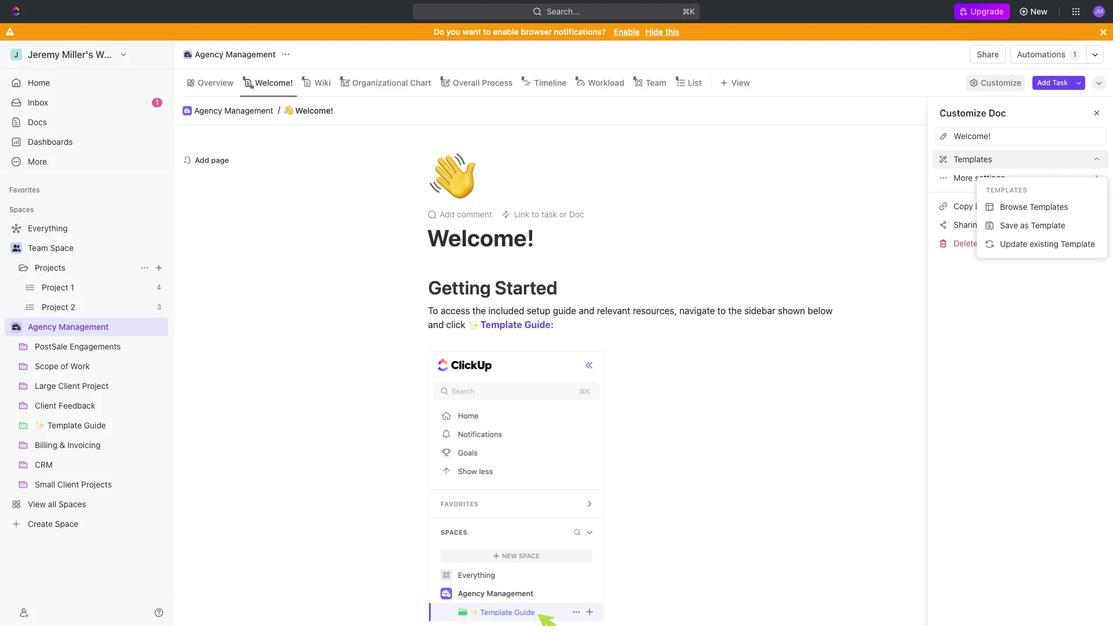 Task type: describe. For each thing, give the bounding box(es) containing it.
workload link
[[586, 75, 625, 91]]

user group image
[[12, 245, 21, 252]]

docs
[[28, 117, 47, 127]]

guide:
[[525, 320, 554, 330]]

list
[[688, 77, 702, 87]]

doc
[[989, 108, 1006, 118]]

⌘k
[[683, 6, 696, 16]]

save as template button
[[982, 216, 1103, 235]]

access
[[441, 306, 470, 316]]

delete
[[954, 238, 978, 248]]

new
[[1031, 6, 1048, 16]]

setup
[[527, 306, 551, 316]]

organizational
[[352, 77, 408, 87]]

templates inside button
[[954, 154, 993, 164]]

template for save as template
[[1031, 220, 1066, 230]]

✨
[[469, 321, 480, 331]]

dashboards
[[28, 137, 73, 147]]

upgrade link
[[955, 3, 1010, 20]]

add task
[[1038, 78, 1068, 87]]

wiki link
[[312, 75, 331, 91]]

do
[[434, 27, 444, 37]]

guide
[[553, 306, 577, 316]]

&
[[985, 220, 991, 230]]

to access the included setup guide and relevant resources, navigate to the sidebar shown below and click
[[428, 306, 835, 330]]

templates inside "button"
[[1030, 202, 1069, 212]]

update
[[1000, 239, 1028, 249]]

sharing & permissions
[[954, 220, 1038, 230]]

copy link
[[954, 201, 989, 211]]

0 vertical spatial agency management
[[195, 49, 276, 59]]

team link
[[644, 75, 667, 91]]

add for add task
[[1038, 78, 1051, 87]]

save
[[1000, 220, 1018, 230]]

customize for customize doc
[[940, 108, 987, 118]]

overall
[[453, 77, 480, 87]]

to inside "to access the included setup guide and relevant resources, navigate to the sidebar shown below and click"
[[718, 306, 726, 316]]

overall process
[[453, 77, 513, 87]]

chart
[[410, 77, 432, 87]]

more settings
[[954, 173, 1005, 183]]

2 vertical spatial agency management link
[[28, 318, 166, 336]]

shown
[[778, 306, 806, 316]]

view
[[980, 238, 997, 248]]

copy link button
[[935, 197, 1107, 216]]

tree inside sidebar navigation
[[5, 219, 168, 534]]

this
[[666, 27, 680, 37]]

add page
[[195, 155, 229, 164]]

timeline
[[534, 77, 567, 87]]

management for agency management link to the middle
[[224, 105, 273, 115]]

0 vertical spatial 1
[[1074, 50, 1077, 59]]

customize button
[[966, 75, 1025, 91]]

business time image
[[184, 108, 190, 113]]

navigate
[[680, 306, 715, 316]]

to
[[428, 306, 438, 316]]

home
[[28, 78, 50, 88]]

1 vertical spatial templates
[[987, 186, 1028, 194]]

1 inside sidebar navigation
[[155, 98, 159, 107]]

browser
[[521, 27, 552, 37]]

process
[[482, 77, 513, 87]]

home link
[[5, 74, 168, 92]]

team for team space
[[28, 243, 48, 253]]

sidebar navigation
[[0, 41, 173, 626]]

management for agency management link to the bottom
[[59, 322, 109, 332]]

save as template
[[1000, 220, 1066, 230]]

below
[[808, 306, 833, 316]]

included
[[489, 306, 525, 316]]

0 vertical spatial to
[[483, 27, 491, 37]]

notifications?
[[554, 27, 606, 37]]

browse templates button
[[982, 198, 1103, 216]]

share button
[[970, 45, 1006, 64]]

welcome! link
[[253, 75, 293, 91]]

wiki
[[314, 77, 331, 87]]

delete view
[[954, 238, 997, 248]]

browse templates
[[1000, 202, 1069, 212]]

2 the from the left
[[729, 306, 742, 316]]

add for add comment
[[440, 209, 455, 219]]

space
[[50, 243, 74, 253]]

templates button
[[935, 150, 1107, 169]]

add task button
[[1033, 76, 1073, 90]]

hide
[[646, 27, 663, 37]]

team space link
[[28, 239, 166, 258]]

projects
[[35, 263, 65, 273]]

add comment
[[440, 209, 492, 219]]

getting started
[[428, 277, 558, 299]]

sharing & permissions button
[[935, 216, 1107, 234]]

automations
[[1018, 49, 1066, 59]]

add for add page
[[195, 155, 209, 164]]



Task type: vqa. For each thing, say whether or not it's contained in the screenshot.
existing
yes



Task type: locate. For each thing, give the bounding box(es) containing it.
organizational chart link
[[350, 75, 432, 91]]

team inside sidebar navigation
[[28, 243, 48, 253]]

welcome! up 👋
[[255, 77, 293, 87]]

👋
[[284, 106, 294, 115]]

1 vertical spatial share
[[986, 106, 1009, 115]]

organizational chart
[[352, 77, 432, 87]]

more
[[954, 173, 973, 183]]

0 vertical spatial management
[[226, 49, 276, 59]]

template
[[1031, 220, 1066, 230], [1061, 239, 1096, 249], [481, 320, 522, 330]]

1 vertical spatial agency management
[[194, 105, 273, 115]]

share up the customize button
[[977, 49, 1000, 59]]

you
[[447, 27, 461, 37]]

business time image inside agency management link
[[184, 52, 192, 57]]

welcome! right 👋
[[295, 105, 333, 115]]

and
[[579, 306, 595, 316], [428, 320, 444, 330]]

0 vertical spatial templates
[[954, 154, 993, 164]]

update existing template
[[1000, 239, 1096, 249]]

2 vertical spatial agency
[[28, 322, 57, 332]]

comment
[[457, 209, 492, 219]]

team right user group image
[[28, 243, 48, 253]]

copy
[[954, 201, 974, 211]]

search...
[[547, 6, 580, 16]]

team
[[646, 77, 667, 87], [28, 243, 48, 253]]

tree containing team space
[[5, 219, 168, 534]]

and right guide
[[579, 306, 595, 316]]

docs link
[[5, 113, 168, 132]]

management inside tree
[[59, 322, 109, 332]]

1 horizontal spatial add
[[440, 209, 455, 219]]

1 horizontal spatial business time image
[[184, 52, 192, 57]]

template up update existing template
[[1031, 220, 1066, 230]]

template for update existing template
[[1061, 239, 1096, 249]]

1 vertical spatial customize
[[940, 108, 987, 118]]

👋 welcome!
[[284, 105, 333, 115]]

add left comment
[[440, 209, 455, 219]]

upgrade
[[971, 6, 1004, 16]]

getting
[[428, 277, 491, 299]]

0 horizontal spatial add
[[195, 155, 209, 164]]

2 horizontal spatial add
[[1038, 78, 1051, 87]]

0 vertical spatial share
[[977, 49, 1000, 59]]

workload
[[588, 77, 625, 87]]

template inside ✨ template guide:
[[481, 320, 522, 330]]

0 vertical spatial customize
[[981, 77, 1022, 87]]

0 horizontal spatial and
[[428, 320, 444, 330]]

enable
[[493, 27, 519, 37]]

templates button
[[929, 150, 1114, 169]]

template inside the save as template button
[[1031, 220, 1066, 230]]

2 vertical spatial template
[[481, 320, 522, 330]]

templates
[[954, 154, 993, 164], [987, 186, 1028, 194], [1030, 202, 1069, 212]]

templates up browse
[[987, 186, 1028, 194]]

agency inside sidebar navigation
[[28, 322, 57, 332]]

add left task at the top of the page
[[1038, 78, 1051, 87]]

dashboards link
[[5, 133, 168, 151]]

share down the customize button
[[986, 106, 1009, 115]]

1 vertical spatial agency
[[194, 105, 222, 115]]

share
[[977, 49, 1000, 59], [986, 106, 1009, 115]]

team inside "link"
[[646, 77, 667, 87]]

0 horizontal spatial the
[[473, 306, 486, 316]]

1 vertical spatial add
[[195, 155, 209, 164]]

customize for customize
[[981, 77, 1022, 87]]

agency management inside sidebar navigation
[[28, 322, 109, 332]]

1 vertical spatial business time image
[[12, 324, 21, 331]]

page
[[211, 155, 229, 164]]

1 vertical spatial template
[[1061, 239, 1096, 249]]

1 vertical spatial management
[[224, 105, 273, 115]]

0 vertical spatial and
[[579, 306, 595, 316]]

template down included
[[481, 320, 522, 330]]

0 vertical spatial agency management link
[[180, 48, 279, 61]]

agency management
[[195, 49, 276, 59], [194, 105, 273, 115], [28, 322, 109, 332]]

sharing
[[954, 220, 983, 230]]

to
[[483, 27, 491, 37], [718, 306, 726, 316]]

0 horizontal spatial business time image
[[12, 324, 21, 331]]

task
[[1053, 78, 1068, 87]]

browse
[[1000, 202, 1028, 212]]

as
[[1021, 220, 1029, 230]]

add left page
[[195, 155, 209, 164]]

team for team
[[646, 77, 667, 87]]

permissions
[[993, 220, 1038, 230]]

sidebar
[[745, 306, 776, 316]]

team space
[[28, 243, 74, 253]]

customize down share button
[[981, 77, 1022, 87]]

templates up the save as template button
[[1030, 202, 1069, 212]]

the up ✨
[[473, 306, 486, 316]]

settings
[[975, 173, 1005, 183]]

tree
[[5, 219, 168, 534]]

overview
[[198, 77, 234, 87]]

1 horizontal spatial team
[[646, 77, 667, 87]]

1 vertical spatial team
[[28, 243, 48, 253]]

projects link
[[35, 259, 136, 277]]

1 vertical spatial and
[[428, 320, 444, 330]]

1 the from the left
[[473, 306, 486, 316]]

customize inside button
[[981, 77, 1022, 87]]

started
[[495, 277, 558, 299]]

1 horizontal spatial 1
[[1074, 50, 1077, 59]]

share inside button
[[977, 49, 1000, 59]]

list link
[[686, 75, 702, 91]]

more settings button
[[935, 169, 1107, 187]]

team left list link
[[646, 77, 667, 87]]

template inside update existing template button
[[1061, 239, 1096, 249]]

welcome! down comment
[[427, 224, 535, 251]]

add inside add task button
[[1038, 78, 1051, 87]]

the
[[473, 306, 486, 316], [729, 306, 742, 316]]

0 horizontal spatial 1
[[155, 98, 159, 107]]

overview link
[[195, 75, 234, 91]]

link
[[976, 201, 989, 211]]

0 vertical spatial add
[[1038, 78, 1051, 87]]

2 vertical spatial add
[[440, 209, 455, 219]]

2 vertical spatial agency management
[[28, 322, 109, 332]]

1 vertical spatial to
[[718, 306, 726, 316]]

1 horizontal spatial to
[[718, 306, 726, 316]]

✨ template guide:
[[469, 320, 554, 331]]

timeline link
[[532, 75, 567, 91]]

2 vertical spatial management
[[59, 322, 109, 332]]

new button
[[1015, 2, 1055, 21]]

business time image
[[184, 52, 192, 57], [12, 324, 21, 331]]

to right want
[[483, 27, 491, 37]]

customize left doc
[[940, 108, 987, 118]]

0 vertical spatial template
[[1031, 220, 1066, 230]]

0 horizontal spatial to
[[483, 27, 491, 37]]

0 vertical spatial business time image
[[184, 52, 192, 57]]

0 vertical spatial agency
[[195, 49, 224, 59]]

1 vertical spatial 1
[[155, 98, 159, 107]]

1 horizontal spatial the
[[729, 306, 742, 316]]

delete view button
[[935, 234, 1107, 253]]

resources,
[[633, 306, 677, 316]]

relevant
[[597, 306, 631, 316]]

favorites
[[9, 186, 40, 194]]

1 horizontal spatial and
[[579, 306, 595, 316]]

2 vertical spatial templates
[[1030, 202, 1069, 212]]

welcome! down customize doc
[[954, 131, 991, 141]]

templates up more settings
[[954, 154, 993, 164]]

and down to
[[428, 320, 444, 330]]

1 vertical spatial agency management link
[[194, 105, 273, 116]]

to right navigate
[[718, 306, 726, 316]]

the left 'sidebar'
[[729, 306, 742, 316]]

customize
[[981, 77, 1022, 87], [940, 108, 987, 118]]

spaces
[[9, 205, 34, 214]]

existing
[[1030, 239, 1059, 249]]

1
[[1074, 50, 1077, 59], [155, 98, 159, 107]]

favorites button
[[5, 183, 45, 197]]

0 horizontal spatial team
[[28, 243, 48, 253]]

welcome!
[[255, 77, 293, 87], [295, 105, 333, 115], [954, 131, 991, 141], [427, 224, 535, 251]]

overall process link
[[451, 75, 513, 91]]

add
[[1038, 78, 1051, 87], [195, 155, 209, 164], [440, 209, 455, 219]]

agency management link
[[180, 48, 279, 61], [194, 105, 273, 116], [28, 318, 166, 336]]

0 vertical spatial team
[[646, 77, 667, 87]]

agency
[[195, 49, 224, 59], [194, 105, 222, 115], [28, 322, 57, 332]]

template right existing
[[1061, 239, 1096, 249]]

customize doc
[[940, 108, 1006, 118]]

do you want to enable browser notifications? enable hide this
[[434, 27, 680, 37]]



